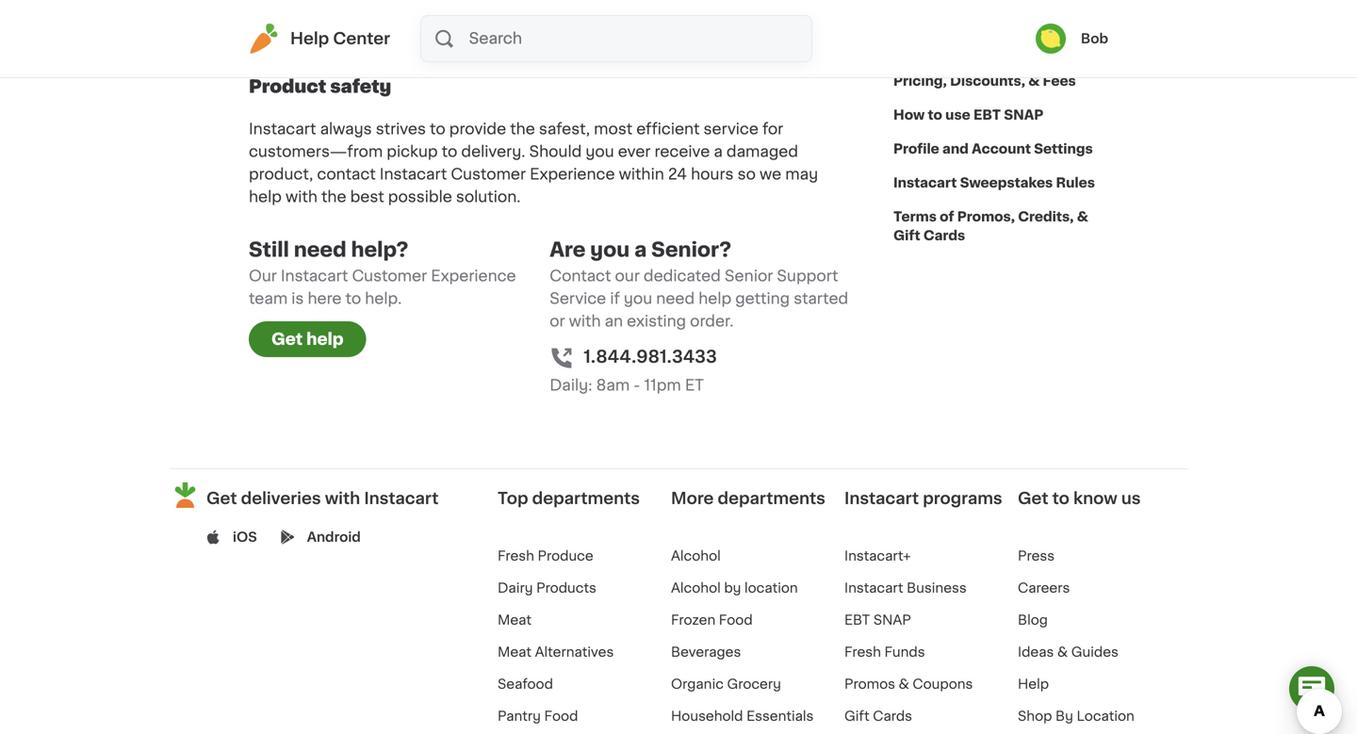 Task type: describe. For each thing, give the bounding box(es) containing it.
get for get deliveries with instacart
[[206, 490, 237, 507]]

help?
[[351, 240, 408, 260]]

hours
[[691, 167, 734, 182]]

u.s.
[[287, 15, 315, 30]]

shop by location link
[[1018, 710, 1135, 723]]

you inside instacart always strives to provide the safest, most efficient service for customers—from pickup to delivery. should you ever receive a damaged product, contact instacart customer experience within 24 hours so we may help with the best possible solution.
[[586, 144, 614, 159]]

profile
[[893, 142, 939, 156]]

may
[[785, 167, 818, 182]]

instacart+ link
[[844, 549, 911, 563]]

help inside 'are you a senior? contact our dedicated senior support service if you need help getting started or with an existing order.'
[[699, 291, 731, 306]]

service
[[704, 122, 759, 137]]

et
[[685, 378, 704, 393]]

terms of promos, credits, & gift cards link
[[893, 200, 1108, 253]]

are you a senior? contact our dedicated senior support service if you need help getting started or with an existing order.
[[550, 240, 848, 329]]

deliveries
[[241, 490, 321, 507]]

bob link
[[1036, 24, 1108, 54]]

gift inside terms of promos, credits, & gift cards
[[893, 229, 920, 242]]

credits,
[[1018, 210, 1074, 223]]

customers—from
[[249, 144, 383, 159]]

existing
[[627, 314, 686, 329]]

discounts,
[[950, 74, 1025, 88]]

product inside u.s. consumer product safety commission government of canada: recalls and safety alerts
[[402, 15, 462, 30]]

ios link
[[233, 528, 257, 547]]

frozen food link
[[671, 613, 753, 627]]

how to use ebt snap
[[893, 108, 1044, 122]]

team
[[249, 291, 288, 306]]

to left use
[[928, 108, 942, 122]]

-
[[634, 378, 640, 393]]

still
[[249, 240, 289, 260]]

& inside terms of promos, credits, & gift cards
[[1077, 210, 1088, 223]]

seafood link
[[498, 677, 553, 691]]

service
[[550, 291, 606, 306]]

to down provide
[[442, 144, 457, 159]]

fresh for fresh produce
[[498, 549, 534, 563]]

pickup
[[387, 144, 438, 159]]

1 vertical spatial cards
[[873, 710, 912, 723]]

daily:
[[550, 378, 592, 393]]

grocery
[[727, 677, 781, 691]]

help inside instacart always strives to provide the safest, most efficient service for customers—from pickup to delivery. should you ever receive a damaged product, contact instacart customer experience within 24 hours so we may help with the best possible solution.
[[249, 189, 282, 204]]

alternatives
[[535, 645, 614, 659]]

use
[[945, 108, 970, 122]]

instacart business link
[[844, 581, 967, 595]]

8am
[[596, 378, 630, 393]]

getting
[[735, 291, 790, 306]]

help.
[[365, 291, 402, 306]]

user avatar image
[[1036, 24, 1066, 54]]

products
[[536, 581, 596, 595]]

an
[[605, 314, 623, 329]]

1 horizontal spatial snap
[[1004, 108, 1044, 122]]

of inside terms of promos, credits, & gift cards
[[940, 210, 954, 223]]

programs
[[923, 490, 1002, 507]]

support
[[777, 269, 838, 284]]

senior
[[725, 269, 773, 284]]

customer inside instacart always strives to provide the safest, most efficient service for customers—from pickup to delivery. should you ever receive a damaged product, contact instacart customer experience within 24 hours so we may help with the best possible solution.
[[451, 167, 526, 182]]

beverages
[[671, 645, 741, 659]]

customer inside still need help? our instacart customer experience team is here to help.
[[352, 269, 427, 284]]

our
[[249, 269, 277, 284]]

0 horizontal spatial snap
[[873, 613, 911, 627]]

0 vertical spatial ebt
[[974, 108, 1001, 122]]

damaged
[[727, 144, 798, 159]]

beverages link
[[671, 645, 741, 659]]

possible
[[388, 189, 452, 204]]

should
[[529, 144, 582, 159]]

within
[[619, 167, 664, 182]]

profile and account settings link
[[893, 132, 1093, 166]]

shop
[[1018, 710, 1052, 723]]

android link
[[307, 528, 361, 547]]

location
[[745, 581, 798, 595]]

instacart programs
[[844, 490, 1002, 507]]

cards inside terms of promos, credits, & gift cards
[[924, 229, 965, 242]]

terms
[[893, 210, 937, 223]]

dedicated
[[644, 269, 721, 284]]

pricing, discounts, & fees
[[893, 74, 1076, 88]]

household essentials
[[671, 710, 814, 723]]

contact
[[317, 167, 376, 182]]

know
[[1073, 490, 1117, 507]]

commission
[[519, 15, 614, 30]]

terms of promos, credits, & gift cards
[[893, 210, 1088, 242]]

ideas
[[1018, 645, 1054, 659]]

android play store logo image
[[281, 530, 295, 544]]

gift cards link
[[844, 710, 912, 723]]

blog
[[1018, 613, 1048, 627]]

government of canada: recalls and safety alerts link
[[287, 37, 656, 52]]

help center
[[290, 31, 390, 47]]

1.844.981.3433
[[584, 349, 717, 365]]

ebt snap
[[844, 613, 911, 627]]

our
[[615, 269, 640, 284]]

help inside button
[[306, 331, 344, 347]]

ebt snap link
[[844, 613, 911, 627]]

fresh produce link
[[498, 549, 593, 563]]

1 vertical spatial and
[[942, 142, 969, 156]]

promos,
[[957, 210, 1015, 223]]

frozen
[[671, 613, 716, 627]]

fresh for fresh funds
[[844, 645, 881, 659]]

1 vertical spatial gift
[[844, 710, 870, 723]]

0 horizontal spatial ebt
[[844, 613, 870, 627]]



Task type: locate. For each thing, give the bounding box(es) containing it.
started
[[794, 291, 848, 306]]

get for get help
[[271, 331, 303, 347]]

promos
[[844, 677, 895, 691]]

help up shop
[[1018, 677, 1049, 691]]

get up press
[[1018, 490, 1048, 507]]

ebt right use
[[974, 108, 1001, 122]]

get for get to know us
[[1018, 490, 1048, 507]]

with down product,
[[286, 189, 317, 204]]

provide
[[449, 122, 506, 137]]

top departments
[[498, 490, 640, 507]]

get right instacart shopper app logo
[[206, 490, 237, 507]]

still need help? our instacart customer experience team is here to help.
[[249, 240, 516, 306]]

guides
[[1071, 645, 1119, 659]]

1 vertical spatial experience
[[431, 269, 516, 284]]

1 horizontal spatial product
[[402, 15, 462, 30]]

0 horizontal spatial of
[[385, 37, 401, 52]]

pantry
[[498, 710, 541, 723]]

1 vertical spatial alcohol
[[671, 581, 721, 595]]

food right pantry
[[544, 710, 578, 723]]

0 vertical spatial food
[[719, 613, 753, 627]]

profile and account settings
[[893, 142, 1093, 156]]

0 horizontal spatial safety
[[330, 78, 391, 95]]

by
[[724, 581, 741, 595]]

2 departments from the left
[[718, 490, 825, 507]]

0 vertical spatial fresh
[[498, 549, 534, 563]]

1 horizontal spatial gift
[[893, 229, 920, 242]]

get help button
[[249, 321, 366, 357]]

0 horizontal spatial a
[[634, 240, 647, 260]]

& down rules
[[1077, 210, 1088, 223]]

get inside button
[[271, 331, 303, 347]]

daily: 8am - 11pm et
[[550, 378, 704, 393]]

help link
[[1018, 677, 1049, 691]]

1 vertical spatial need
[[656, 291, 695, 306]]

1 vertical spatial with
[[569, 314, 601, 329]]

0 vertical spatial snap
[[1004, 108, 1044, 122]]

get deliveries with instacart
[[206, 490, 439, 507]]

0 horizontal spatial and
[[530, 37, 558, 52]]

1 horizontal spatial with
[[325, 490, 360, 507]]

1 alcohol from the top
[[671, 549, 721, 563]]

and down commission
[[530, 37, 558, 52]]

meat down meat link
[[498, 645, 532, 659]]

meat for meat link
[[498, 613, 532, 627]]

gift cards
[[844, 710, 912, 723]]

need down dedicated
[[656, 291, 695, 306]]

0 horizontal spatial get
[[206, 490, 237, 507]]

0 horizontal spatial the
[[321, 189, 346, 204]]

safety
[[466, 15, 516, 30]]

how to use ebt snap link
[[893, 98, 1044, 132]]

1 vertical spatial snap
[[873, 613, 911, 627]]

help for help link
[[1018, 677, 1049, 691]]

instacart shopper app logo image
[[170, 480, 201, 511]]

product up canada:
[[402, 15, 462, 30]]

0 vertical spatial cards
[[924, 229, 965, 242]]

1 horizontal spatial help
[[1018, 677, 1049, 691]]

the down contact
[[321, 189, 346, 204]]

safety inside u.s. consumer product safety commission government of canada: recalls and safety alerts
[[562, 37, 610, 52]]

you right the if
[[624, 291, 652, 306]]

1 horizontal spatial customer
[[451, 167, 526, 182]]

2 horizontal spatial get
[[1018, 490, 1048, 507]]

experience down solution. at the left top of the page
[[431, 269, 516, 284]]

meat link
[[498, 613, 532, 627]]

experience inside still need help? our instacart customer experience team is here to help.
[[431, 269, 516, 284]]

snap up account
[[1004, 108, 1044, 122]]

1 horizontal spatial fresh
[[844, 645, 881, 659]]

0 vertical spatial the
[[510, 122, 535, 137]]

with up 'android' link
[[325, 490, 360, 507]]

1 vertical spatial you
[[590, 240, 630, 260]]

fresh up promos
[[844, 645, 881, 659]]

organic grocery link
[[671, 677, 781, 691]]

frozen food
[[671, 613, 753, 627]]

and inside u.s. consumer product safety commission government of canada: recalls and safety alerts
[[530, 37, 558, 52]]

we
[[760, 167, 781, 182]]

with down service
[[569, 314, 601, 329]]

cards
[[924, 229, 965, 242], [873, 710, 912, 723]]

a inside 'are you a senior? contact our dedicated senior support service if you need help getting started or with an existing order.'
[[634, 240, 647, 260]]

cards down terms
[[924, 229, 965, 242]]

1 vertical spatial customer
[[352, 269, 427, 284]]

1 vertical spatial safety
[[330, 78, 391, 95]]

to left know
[[1052, 490, 1070, 507]]

1 vertical spatial product
[[249, 78, 326, 95]]

& right ideas
[[1057, 645, 1068, 659]]

0 horizontal spatial with
[[286, 189, 317, 204]]

instacart image
[[249, 24, 279, 54]]

help down product,
[[249, 189, 282, 204]]

location
[[1077, 710, 1135, 723]]

or
[[550, 314, 565, 329]]

efficient
[[636, 122, 700, 137]]

1 horizontal spatial cards
[[924, 229, 965, 242]]

need
[[294, 240, 346, 260], [656, 291, 695, 306]]

0 vertical spatial customer
[[451, 167, 526, 182]]

android
[[307, 531, 361, 544]]

to right here
[[345, 291, 361, 306]]

produce
[[538, 549, 593, 563]]

1 horizontal spatial a
[[714, 144, 723, 159]]

alcohol for alcohol link at bottom
[[671, 549, 721, 563]]

bob
[[1081, 32, 1108, 45]]

of down consumer
[[385, 37, 401, 52]]

1 vertical spatial help
[[699, 291, 731, 306]]

0 horizontal spatial fresh
[[498, 549, 534, 563]]

0 horizontal spatial departments
[[532, 490, 640, 507]]

a up 'our' on the left top
[[634, 240, 647, 260]]

customer up help.
[[352, 269, 427, 284]]

help for help center
[[290, 31, 329, 47]]

a up hours
[[714, 144, 723, 159]]

2 vertical spatial help
[[306, 331, 344, 347]]

alcohol link
[[671, 549, 721, 563]]

alcohol for alcohol by location
[[671, 581, 721, 595]]

get down is
[[271, 331, 303, 347]]

get to know us
[[1018, 490, 1141, 507]]

for
[[762, 122, 783, 137]]

product down instacart icon
[[249, 78, 326, 95]]

1 horizontal spatial need
[[656, 291, 695, 306]]

press
[[1018, 549, 1055, 563]]

1 horizontal spatial help
[[306, 331, 344, 347]]

instacart sweepstakes rules link
[[893, 166, 1095, 200]]

1 horizontal spatial the
[[510, 122, 535, 137]]

customer
[[451, 167, 526, 182], [352, 269, 427, 284]]

2 meat from the top
[[498, 645, 532, 659]]

fresh
[[498, 549, 534, 563], [844, 645, 881, 659]]

instacart always strives to provide the safest, most efficient service for customers—from pickup to delivery. should you ever receive a damaged product, contact instacart customer experience within 24 hours so we may help with the best possible solution.
[[249, 122, 818, 204]]

alcohol up alcohol by location
[[671, 549, 721, 563]]

receive
[[655, 144, 710, 159]]

cards down promos & coupons link
[[873, 710, 912, 723]]

safety up always
[[330, 78, 391, 95]]

shop by location
[[1018, 710, 1135, 723]]

1 horizontal spatial departments
[[718, 490, 825, 507]]

strives
[[376, 122, 426, 137]]

household essentials link
[[671, 710, 814, 723]]

you down "most"
[[586, 144, 614, 159]]

0 horizontal spatial food
[[544, 710, 578, 723]]

1 vertical spatial ebt
[[844, 613, 870, 627]]

0 horizontal spatial gift
[[844, 710, 870, 723]]

1 vertical spatial of
[[940, 210, 954, 223]]

1 horizontal spatial ebt
[[974, 108, 1001, 122]]

to up pickup
[[430, 122, 445, 137]]

press link
[[1018, 549, 1055, 563]]

household
[[671, 710, 743, 723]]

a inside instacart always strives to provide the safest, most efficient service for customers—from pickup to delivery. should you ever receive a damaged product, contact instacart customer experience within 24 hours so we may help with the best possible solution.
[[714, 144, 723, 159]]

gift down terms
[[893, 229, 920, 242]]

coupons
[[913, 677, 973, 691]]

of
[[385, 37, 401, 52], [940, 210, 954, 223]]

experience inside instacart always strives to provide the safest, most efficient service for customers—from pickup to delivery. should you ever receive a damaged product, contact instacart customer experience within 24 hours so we may help with the best possible solution.
[[530, 167, 615, 182]]

gift down promos
[[844, 710, 870, 723]]

help down here
[[306, 331, 344, 347]]

1 vertical spatial the
[[321, 189, 346, 204]]

departments for top departments
[[532, 490, 640, 507]]

and down use
[[942, 142, 969, 156]]

u.s. consumer product safety commission government of canada: recalls and safety alerts
[[287, 15, 656, 52]]

0 horizontal spatial customer
[[352, 269, 427, 284]]

to inside still need help? our instacart customer experience team is here to help.
[[345, 291, 361, 306]]

food down alcohol by location
[[719, 613, 753, 627]]

1 vertical spatial meat
[[498, 645, 532, 659]]

meat for meat alternatives
[[498, 645, 532, 659]]

how
[[893, 108, 925, 122]]

of right terms
[[940, 210, 954, 223]]

alcohol down alcohol link at bottom
[[671, 581, 721, 595]]

pantry food link
[[498, 710, 578, 723]]

0 vertical spatial and
[[530, 37, 558, 52]]

fresh up dairy
[[498, 549, 534, 563]]

0 horizontal spatial help
[[290, 31, 329, 47]]

need inside 'are you a senior? contact our dedicated senior support service if you need help getting started or with an existing order.'
[[656, 291, 695, 306]]

1 horizontal spatial experience
[[530, 167, 615, 182]]

meat down dairy
[[498, 613, 532, 627]]

top
[[498, 490, 528, 507]]

1 vertical spatial a
[[634, 240, 647, 260]]

2 horizontal spatial with
[[569, 314, 601, 329]]

1 meat from the top
[[498, 613, 532, 627]]

organic
[[671, 677, 724, 691]]

0 horizontal spatial cards
[[873, 710, 912, 723]]

0 horizontal spatial product
[[249, 78, 326, 95]]

experience down the should at left
[[530, 167, 615, 182]]

contact
[[550, 269, 611, 284]]

you up 'our' on the left top
[[590, 240, 630, 260]]

1 horizontal spatial of
[[940, 210, 954, 223]]

0 vertical spatial of
[[385, 37, 401, 52]]

1 vertical spatial food
[[544, 710, 578, 723]]

ios app store logo image
[[206, 530, 221, 544]]

0 vertical spatial with
[[286, 189, 317, 204]]

to
[[928, 108, 942, 122], [430, 122, 445, 137], [442, 144, 457, 159], [345, 291, 361, 306], [1052, 490, 1070, 507]]

1 vertical spatial fresh
[[844, 645, 881, 659]]

best
[[350, 189, 384, 204]]

0 vertical spatial product
[[402, 15, 462, 30]]

11pm
[[644, 378, 681, 393]]

the up delivery.
[[510, 122, 535, 137]]

1 departments from the left
[[532, 490, 640, 507]]

food for frozen food
[[719, 613, 753, 627]]

0 horizontal spatial experience
[[431, 269, 516, 284]]

snap up fresh funds on the right of page
[[873, 613, 911, 627]]

blog link
[[1018, 613, 1048, 627]]

0 vertical spatial alcohol
[[671, 549, 721, 563]]

ios
[[233, 531, 257, 544]]

0 vertical spatial experience
[[530, 167, 615, 182]]

recalls
[[471, 37, 526, 52]]

with
[[286, 189, 317, 204], [569, 314, 601, 329], [325, 490, 360, 507]]

0 vertical spatial safety
[[562, 37, 610, 52]]

2 vertical spatial you
[[624, 291, 652, 306]]

instacart inside still need help? our instacart customer experience team is here to help.
[[281, 269, 348, 284]]

ideas & guides link
[[1018, 645, 1119, 659]]

departments for more departments
[[718, 490, 825, 507]]

1 horizontal spatial get
[[271, 331, 303, 347]]

customer up solution. at the left top of the page
[[451, 167, 526, 182]]

departments up produce
[[532, 490, 640, 507]]

0 vertical spatial a
[[714, 144, 723, 159]]

2 alcohol from the top
[[671, 581, 721, 595]]

more
[[671, 490, 714, 507]]

ebt up fresh funds on the right of page
[[844, 613, 870, 627]]

us
[[1121, 490, 1141, 507]]

help up order.
[[699, 291, 731, 306]]

departments right 'more'
[[718, 490, 825, 507]]

0 vertical spatial gift
[[893, 229, 920, 242]]

0 vertical spatial need
[[294, 240, 346, 260]]

safest,
[[539, 122, 590, 137]]

most
[[594, 122, 633, 137]]

you
[[586, 144, 614, 159], [590, 240, 630, 260], [624, 291, 652, 306]]

with inside 'are you a senior? contact our dedicated senior support service if you need help getting started or with an existing order.'
[[569, 314, 601, 329]]

product
[[402, 15, 462, 30], [249, 78, 326, 95]]

0 vertical spatial help
[[290, 31, 329, 47]]

1 horizontal spatial food
[[719, 613, 753, 627]]

ebt
[[974, 108, 1001, 122], [844, 613, 870, 627]]

product,
[[249, 167, 313, 182]]

if
[[610, 291, 620, 306]]

0 vertical spatial meat
[[498, 613, 532, 627]]

2 vertical spatial with
[[325, 490, 360, 507]]

Search search field
[[467, 16, 811, 61]]

pricing, discounts, & fees link
[[893, 64, 1076, 98]]

dairy products
[[498, 581, 596, 595]]

1 horizontal spatial and
[[942, 142, 969, 156]]

fresh funds link
[[844, 645, 925, 659]]

always
[[320, 122, 372, 137]]

1 vertical spatial help
[[1018, 677, 1049, 691]]

safety down commission
[[562, 37, 610, 52]]

0 vertical spatial you
[[586, 144, 614, 159]]

help down u.s.
[[290, 31, 329, 47]]

of inside u.s. consumer product safety commission government of canada: recalls and safety alerts
[[385, 37, 401, 52]]

0 horizontal spatial need
[[294, 240, 346, 260]]

experience
[[530, 167, 615, 182], [431, 269, 516, 284]]

need inside still need help? our instacart customer experience team is here to help.
[[294, 240, 346, 260]]

rules
[[1056, 176, 1095, 189]]

need up here
[[294, 240, 346, 260]]

& down funds
[[899, 677, 909, 691]]

with inside instacart always strives to provide the safest, most efficient service for customers—from pickup to delivery. should you ever receive a damaged product, contact instacart customer experience within 24 hours so we may help with the best possible solution.
[[286, 189, 317, 204]]

food for pantry food
[[544, 710, 578, 723]]

0 vertical spatial help
[[249, 189, 282, 204]]

2 horizontal spatial help
[[699, 291, 731, 306]]

so
[[738, 167, 756, 182]]

instacart+
[[844, 549, 911, 563]]

more departments
[[671, 490, 825, 507]]

0 horizontal spatial help
[[249, 189, 282, 204]]

& left fees
[[1028, 74, 1040, 88]]

1 horizontal spatial safety
[[562, 37, 610, 52]]



Task type: vqa. For each thing, say whether or not it's contained in the screenshot.


